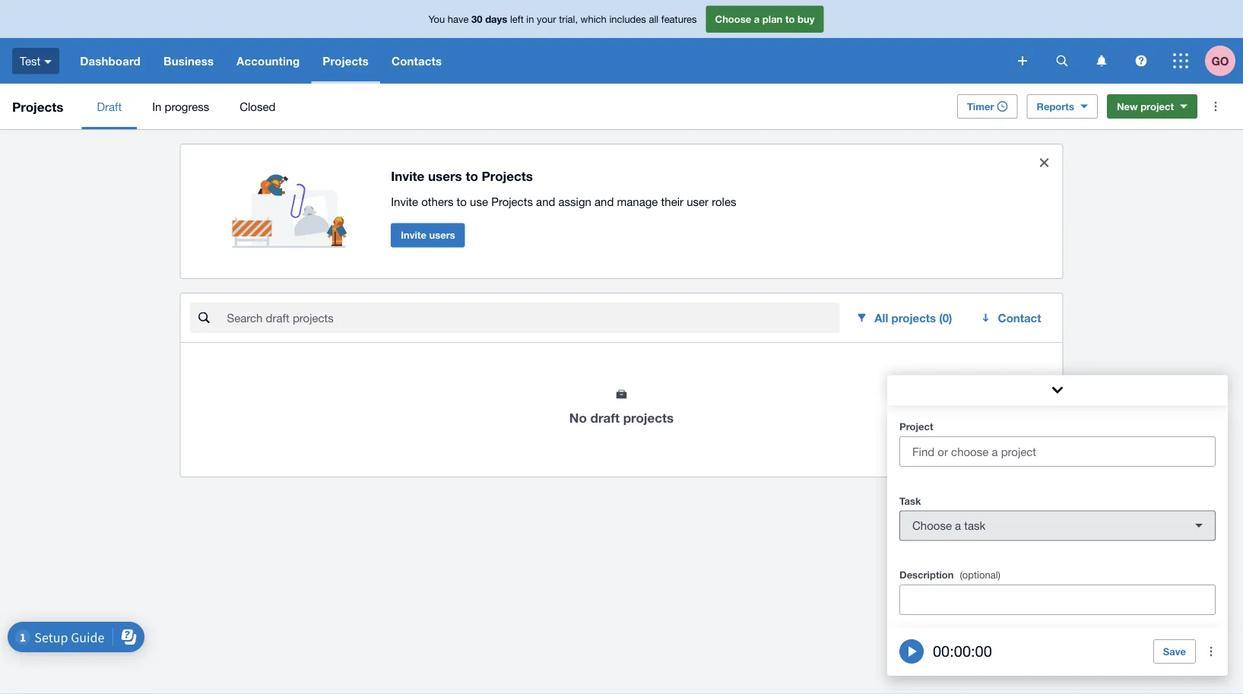 Task type: vqa. For each thing, say whether or not it's contained in the screenshot.
Invite users to Projects 'image'
yes



Task type: describe. For each thing, give the bounding box(es) containing it.
to inside banner
[[786, 13, 795, 25]]

navigation inside banner
[[69, 38, 1008, 84]]

projects up use
[[482, 169, 533, 184]]

00:00:00
[[933, 643, 993, 661]]

business
[[163, 54, 214, 68]]

project
[[1141, 100, 1175, 112]]

contacts button
[[380, 38, 454, 84]]

save
[[1164, 646, 1187, 658]]

invite users to projects image
[[232, 157, 355, 248]]

your
[[537, 13, 557, 25]]

manage
[[617, 195, 658, 209]]

new project button
[[1108, 94, 1198, 119]]

features
[[662, 13, 697, 25]]

banner containing dashboard
[[0, 0, 1244, 84]]

days
[[485, 13, 508, 25]]

all projects (0) button
[[846, 303, 965, 333]]

others
[[422, 195, 454, 209]]

invite users link
[[391, 223, 465, 248]]

users for invite users
[[429, 229, 455, 241]]

2 horizontal spatial svg image
[[1136, 55, 1148, 67]]

reports
[[1037, 100, 1075, 112]]

projects inside popup button
[[323, 54, 369, 68]]

their
[[661, 195, 684, 209]]

plan
[[763, 13, 783, 25]]

go
[[1212, 54, 1230, 68]]

contact
[[998, 311, 1042, 325]]

invite users
[[401, 229, 455, 241]]

in
[[152, 100, 162, 113]]

you
[[429, 13, 445, 25]]

description
[[900, 569, 954, 581]]

accounting
[[237, 54, 300, 68]]

trial,
[[559, 13, 578, 25]]

projects down test popup button
[[12, 99, 63, 114]]

choose a plan to buy
[[715, 13, 815, 25]]

projects right use
[[492, 195, 533, 209]]

you have 30 days left in your trial, which includes all features
[[429, 13, 697, 25]]

project
[[900, 421, 934, 433]]

reports button
[[1027, 94, 1098, 119]]

users for invite users to projects
[[428, 169, 462, 184]]

1 horizontal spatial svg image
[[1097, 55, 1107, 67]]

svg image inside test popup button
[[44, 60, 52, 64]]

save button
[[1154, 640, 1197, 664]]

choose for choose a task
[[913, 519, 952, 532]]

30
[[472, 13, 483, 25]]

invite others to use projects and assign and manage their user roles
[[391, 195, 737, 209]]

assign
[[559, 195, 592, 209]]

all projects (0)
[[875, 311, 953, 325]]

draft
[[591, 410, 620, 425]]

choose a task button
[[900, 511, 1216, 541]]

go button
[[1206, 38, 1244, 84]]

draft link
[[82, 84, 137, 129]]

invite for invite users
[[401, 229, 427, 241]]

test
[[20, 54, 40, 68]]



Task type: locate. For each thing, give the bounding box(es) containing it.
2 horizontal spatial svg image
[[1174, 53, 1189, 68]]

Search draft projects search field
[[226, 304, 840, 332]]

projects inside popup button
[[892, 311, 937, 325]]

0 vertical spatial to
[[786, 13, 795, 25]]

navigation containing dashboard
[[69, 38, 1008, 84]]

have
[[448, 13, 469, 25]]

0 vertical spatial users
[[428, 169, 462, 184]]

choose a task
[[913, 519, 986, 532]]

choose inside banner
[[715, 13, 752, 25]]

clear image
[[1030, 148, 1060, 178]]

dashboard link
[[69, 38, 152, 84]]

invite inside invite users link
[[401, 229, 427, 241]]

banner
[[0, 0, 1244, 84]]

more options image down "go"
[[1201, 91, 1232, 122]]

description (optional)
[[900, 569, 1001, 581]]

Find or choose a project field
[[901, 437, 1216, 466]]

1 vertical spatial more options image
[[1197, 637, 1227, 667]]

in
[[527, 13, 534, 25]]

use
[[470, 195, 488, 209]]

more options image right save
[[1197, 637, 1227, 667]]

dashboard
[[80, 54, 141, 68]]

test button
[[0, 38, 69, 84]]

more options image
[[1201, 91, 1232, 122], [1197, 637, 1227, 667]]

business button
[[152, 38, 225, 84]]

1 vertical spatial choose
[[913, 519, 952, 532]]

a inside button
[[956, 519, 962, 532]]

1 vertical spatial invite
[[391, 195, 418, 209]]

roles
[[712, 195, 737, 209]]

0 horizontal spatial svg image
[[1019, 56, 1028, 65]]

contact button
[[971, 303, 1054, 333]]

which
[[581, 13, 607, 25]]

0 vertical spatial a
[[754, 13, 760, 25]]

1 vertical spatial users
[[429, 229, 455, 241]]

start timer image
[[900, 640, 924, 664]]

2 vertical spatial to
[[457, 195, 467, 209]]

and right assign
[[595, 195, 614, 209]]

draft
[[97, 100, 122, 113]]

contacts
[[392, 54, 442, 68]]

0 vertical spatial invite
[[391, 169, 425, 184]]

no
[[570, 410, 587, 425]]

2 and from the left
[[595, 195, 614, 209]]

to for use
[[457, 195, 467, 209]]

1 horizontal spatial choose
[[913, 519, 952, 532]]

in progress link
[[137, 84, 225, 129]]

(0)
[[940, 311, 953, 325]]

includes
[[610, 13, 646, 25]]

a for plan
[[754, 13, 760, 25]]

user
[[687, 195, 709, 209]]

svg image up reports popup button on the top right of page
[[1097, 55, 1107, 67]]

to for projects
[[466, 169, 478, 184]]

invite up others
[[391, 169, 425, 184]]

to left buy
[[786, 13, 795, 25]]

0 vertical spatial projects
[[892, 311, 937, 325]]

a
[[754, 13, 760, 25], [956, 519, 962, 532]]

1 and from the left
[[536, 195, 556, 209]]

choose for choose a plan to buy
[[715, 13, 752, 25]]

to left use
[[457, 195, 467, 209]]

0 vertical spatial more options image
[[1201, 91, 1232, 122]]

task
[[900, 495, 922, 507]]

timer
[[968, 100, 995, 112]]

1 horizontal spatial a
[[956, 519, 962, 532]]

choose down task
[[913, 519, 952, 532]]

(optional)
[[960, 569, 1001, 581]]

1 vertical spatial a
[[956, 519, 962, 532]]

projects
[[892, 311, 937, 325], [624, 410, 674, 425]]

progress
[[165, 100, 209, 113]]

0 horizontal spatial and
[[536, 195, 556, 209]]

closed link
[[225, 84, 291, 129]]

timer button
[[958, 94, 1018, 119]]

projects left the (0)
[[892, 311, 937, 325]]

all
[[875, 311, 889, 325]]

svg image left "go"
[[1174, 53, 1189, 68]]

1 vertical spatial to
[[466, 169, 478, 184]]

0 horizontal spatial a
[[754, 13, 760, 25]]

users up others
[[428, 169, 462, 184]]

to up use
[[466, 169, 478, 184]]

0 horizontal spatial svg image
[[44, 60, 52, 64]]

projects left contacts dropdown button
[[323, 54, 369, 68]]

accounting button
[[225, 38, 311, 84]]

choose left plan
[[715, 13, 752, 25]]

invite
[[391, 169, 425, 184], [391, 195, 418, 209], [401, 229, 427, 241]]

left
[[510, 13, 524, 25]]

1 horizontal spatial and
[[595, 195, 614, 209]]

svg image right test
[[44, 60, 52, 64]]

invite for invite users to projects
[[391, 169, 425, 184]]

new project
[[1117, 100, 1175, 112]]

2 vertical spatial invite
[[401, 229, 427, 241]]

a for task
[[956, 519, 962, 532]]

None text field
[[901, 586, 1216, 615]]

and left assign
[[536, 195, 556, 209]]

all
[[649, 13, 659, 25]]

choose inside button
[[913, 519, 952, 532]]

a left task
[[956, 519, 962, 532]]

0 vertical spatial choose
[[715, 13, 752, 25]]

projects right the draft
[[624, 410, 674, 425]]

0 horizontal spatial projects
[[624, 410, 674, 425]]

projects
[[323, 54, 369, 68], [12, 99, 63, 114], [482, 169, 533, 184], [492, 195, 533, 209]]

new
[[1117, 100, 1138, 112]]

invite for invite others to use projects and assign and manage their user roles
[[391, 195, 418, 209]]

1 horizontal spatial svg image
[[1057, 55, 1068, 67]]

projects button
[[311, 38, 380, 84]]

task
[[965, 519, 986, 532]]

svg image
[[1057, 55, 1068, 67], [1136, 55, 1148, 67], [1019, 56, 1028, 65]]

buy
[[798, 13, 815, 25]]

a inside banner
[[754, 13, 760, 25]]

choose
[[715, 13, 752, 25], [913, 519, 952, 532]]

invite left others
[[391, 195, 418, 209]]

0 horizontal spatial choose
[[715, 13, 752, 25]]

1 horizontal spatial projects
[[892, 311, 937, 325]]

closed
[[240, 100, 276, 113]]

svg image
[[1174, 53, 1189, 68], [1097, 55, 1107, 67], [44, 60, 52, 64]]

to
[[786, 13, 795, 25], [466, 169, 478, 184], [457, 195, 467, 209]]

users down others
[[429, 229, 455, 241]]

invite down others
[[401, 229, 427, 241]]

invite users to projects
[[391, 169, 533, 184]]

a left plan
[[754, 13, 760, 25]]

1 vertical spatial projects
[[624, 410, 674, 425]]

in progress
[[152, 100, 209, 113]]

no draft projects
[[570, 410, 674, 425]]

users
[[428, 169, 462, 184], [429, 229, 455, 241]]

navigation
[[69, 38, 1008, 84]]

and
[[536, 195, 556, 209], [595, 195, 614, 209]]



